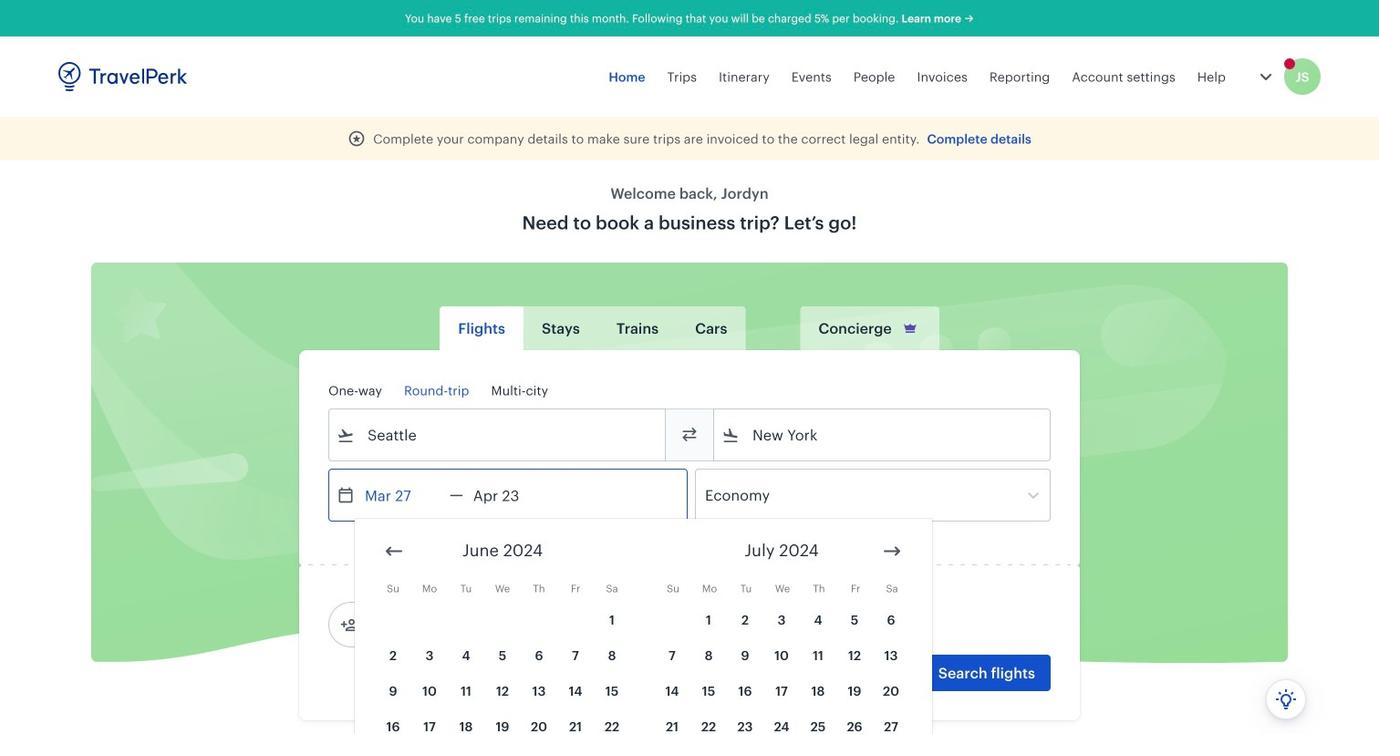Task type: describe. For each thing, give the bounding box(es) containing it.
Add first traveler search field
[[358, 610, 548, 639]]

calendar application
[[355, 519, 1379, 734]]

From search field
[[355, 420, 641, 450]]

Return text field
[[463, 470, 558, 521]]

Depart text field
[[355, 470, 450, 521]]



Task type: locate. For each thing, give the bounding box(es) containing it.
To search field
[[740, 420, 1026, 450]]

move forward to switch to the next month. image
[[881, 540, 903, 562]]

move backward to switch to the previous month. image
[[383, 540, 405, 562]]



